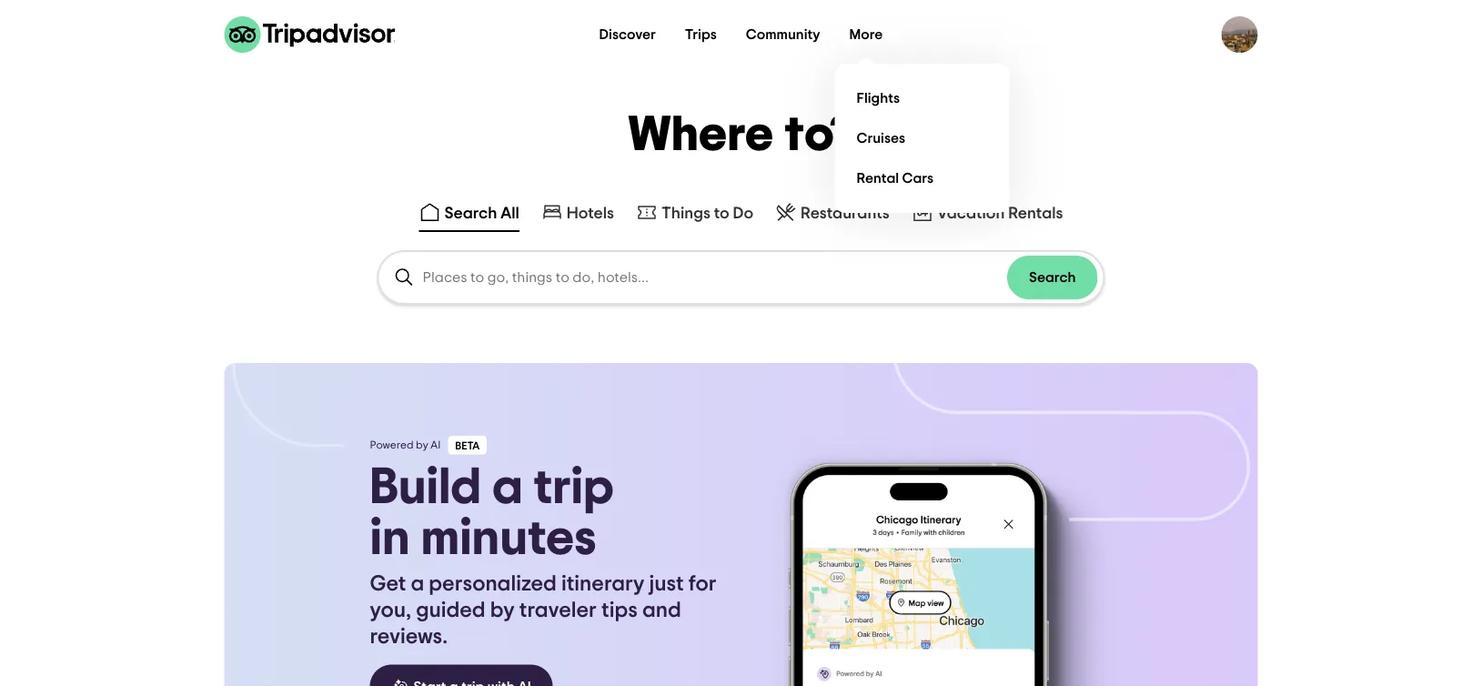 Task type: describe. For each thing, give the bounding box(es) containing it.
build a trip in minutes
[[370, 462, 614, 564]]

things to do button
[[633, 198, 757, 232]]

more button
[[835, 16, 898, 53]]

menu containing flights
[[835, 64, 1010, 213]]

cruises
[[857, 131, 906, 146]]

a for personalized
[[411, 574, 424, 595]]

where
[[628, 111, 775, 160]]

you,
[[370, 600, 411, 622]]

guided
[[416, 600, 486, 622]]

search all
[[445, 205, 520, 221]]

things
[[662, 205, 711, 221]]

rentals
[[1009, 205, 1064, 221]]

for
[[689, 574, 717, 595]]

rental cars
[[857, 171, 934, 186]]

community
[[746, 27, 821, 42]]

search image
[[394, 267, 416, 289]]

by inside get a personalized itinerary just for you, guided by traveler tips and reviews.
[[490, 600, 515, 622]]

search for search all
[[445, 205, 497, 221]]

search for search
[[1030, 270, 1076, 285]]

vacation
[[937, 205, 1005, 221]]

hotels button
[[538, 198, 618, 232]]

get a personalized itinerary just for you, guided by traveler tips and reviews.
[[370, 574, 717, 648]]

to?
[[785, 111, 855, 160]]

cruises link
[[850, 118, 995, 158]]

things to do link
[[636, 201, 754, 223]]

discover button
[[585, 16, 671, 53]]

traveler
[[520, 600, 597, 622]]

rental cars link
[[850, 158, 995, 198]]

and
[[643, 600, 682, 622]]

ai
[[431, 440, 441, 451]]

tips
[[602, 600, 638, 622]]

where to?
[[628, 111, 855, 160]]

hotels link
[[541, 201, 614, 223]]

get
[[370, 574, 406, 595]]

search search field containing search
[[379, 252, 1104, 303]]

cars
[[903, 171, 934, 186]]

community button
[[732, 16, 835, 53]]

profile picture image
[[1222, 16, 1259, 53]]

restaurants link
[[776, 201, 890, 223]]

restaurants
[[801, 205, 890, 221]]



Task type: vqa. For each thing, say whether or not it's contained in the screenshot.
the 'Things to Do'
yes



Task type: locate. For each thing, give the bounding box(es) containing it.
trip
[[534, 462, 614, 513]]

discover
[[599, 27, 656, 42]]

trips button
[[671, 16, 732, 53]]

flights link
[[850, 78, 995, 118]]

personalized
[[429, 574, 557, 595]]

vacation rentals button
[[908, 198, 1067, 232]]

to
[[714, 205, 730, 221]]

by left "ai"
[[416, 440, 429, 451]]

search
[[445, 205, 497, 221], [1030, 270, 1076, 285]]

search inside search box
[[1030, 270, 1076, 285]]

a for trip
[[492, 462, 523, 513]]

search left the all
[[445, 205, 497, 221]]

all
[[501, 205, 520, 221]]

1 horizontal spatial search
[[1030, 270, 1076, 285]]

menu
[[835, 64, 1010, 213]]

by
[[416, 440, 429, 451], [490, 600, 515, 622]]

1 horizontal spatial a
[[492, 462, 523, 513]]

minutes
[[421, 513, 597, 564]]

itinerary
[[562, 574, 645, 595]]

1 vertical spatial search
[[1030, 270, 1076, 285]]

search all button
[[416, 198, 523, 232]]

rental
[[857, 171, 899, 186]]

vacation rentals link
[[912, 201, 1064, 223]]

tripadvisor image
[[224, 16, 396, 53]]

a
[[492, 462, 523, 513], [411, 574, 424, 595]]

flights
[[857, 91, 900, 106]]

a right 'get'
[[411, 574, 424, 595]]

powered
[[370, 440, 414, 451]]

hotels
[[567, 205, 614, 221]]

do
[[733, 205, 754, 221]]

0 vertical spatial by
[[416, 440, 429, 451]]

build
[[370, 462, 482, 513]]

0 horizontal spatial a
[[411, 574, 424, 595]]

0 horizontal spatial search
[[445, 205, 497, 221]]

by down personalized on the bottom of the page
[[490, 600, 515, 622]]

tab list containing search all
[[0, 194, 1483, 236]]

reviews.
[[370, 626, 448, 648]]

search inside tab list
[[445, 205, 497, 221]]

1 vertical spatial by
[[490, 600, 515, 622]]

more
[[850, 27, 883, 42]]

search down rentals
[[1030, 270, 1076, 285]]

a inside the build a trip in minutes
[[492, 462, 523, 513]]

1 horizontal spatial by
[[490, 600, 515, 622]]

search search field down the do
[[379, 252, 1104, 303]]

things to do
[[662, 205, 754, 221]]

1 vertical spatial a
[[411, 574, 424, 595]]

search search field down to
[[423, 270, 1008, 286]]

0 horizontal spatial by
[[416, 440, 429, 451]]

Search search field
[[379, 252, 1104, 303], [423, 270, 1008, 286]]

in
[[370, 513, 410, 564]]

search button
[[1008, 256, 1098, 300]]

0 vertical spatial search
[[445, 205, 497, 221]]

beta
[[455, 441, 480, 452]]

a inside get a personalized itinerary just for you, guided by traveler tips and reviews.
[[411, 574, 424, 595]]

0 vertical spatial a
[[492, 462, 523, 513]]

just
[[650, 574, 684, 595]]

trips
[[685, 27, 717, 42]]

a left trip
[[492, 462, 523, 513]]

tab list
[[0, 194, 1483, 236]]

vacation rentals
[[937, 205, 1064, 221]]

restaurants button
[[772, 198, 894, 232]]

powered by ai
[[370, 440, 441, 451]]



